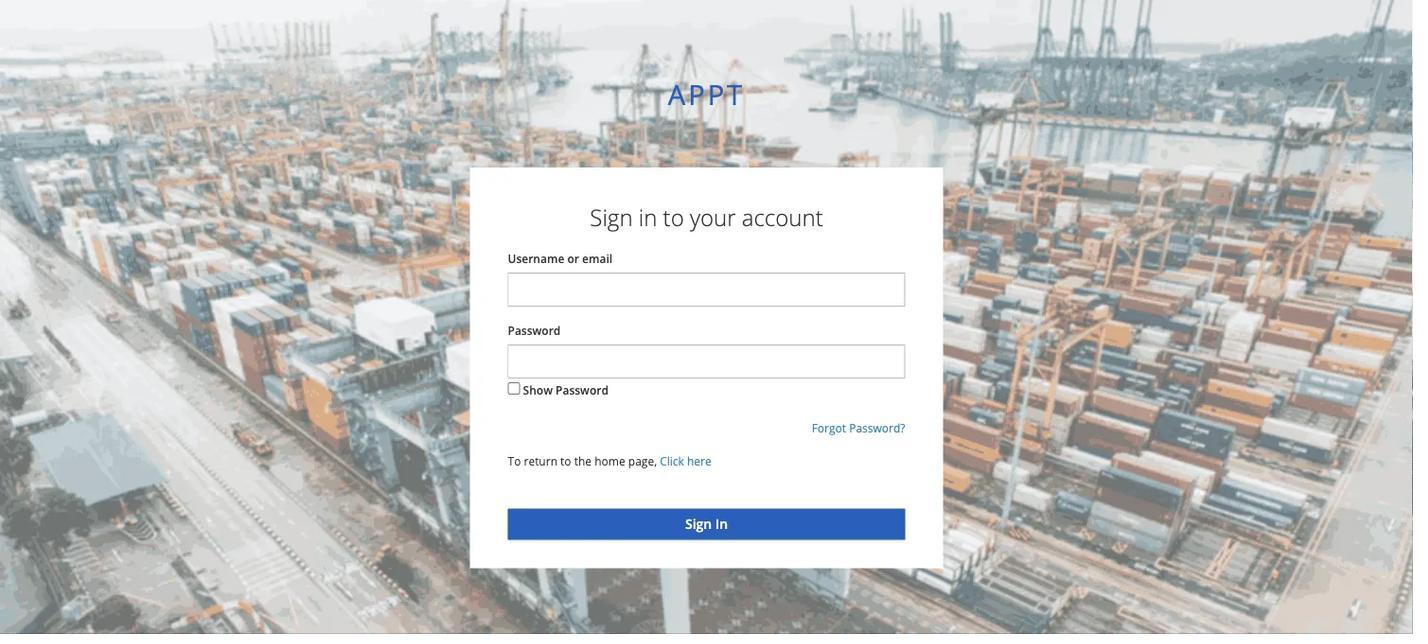 Task type: locate. For each thing, give the bounding box(es) containing it.
1 horizontal spatial to
[[663, 202, 684, 233]]

in
[[639, 202, 657, 233]]

your
[[690, 202, 736, 233]]

to
[[663, 202, 684, 233], [561, 454, 572, 469]]

click
[[660, 454, 684, 469]]

0 vertical spatial to
[[663, 202, 684, 233]]

Show Password checkbox
[[508, 383, 520, 395]]

password
[[508, 323, 561, 338], [556, 383, 609, 398]]

email
[[582, 251, 613, 266]]

to for the
[[561, 454, 572, 469]]

1 vertical spatial to
[[561, 454, 572, 469]]

show password
[[523, 383, 609, 398]]

0 horizontal spatial to
[[561, 454, 572, 469]]

click here link
[[660, 454, 712, 469]]

forgot password?
[[812, 421, 906, 436]]

Username or email text field
[[508, 273, 906, 307]]

to left the
[[561, 454, 572, 469]]

password right show
[[556, 383, 609, 398]]

to right in
[[663, 202, 684, 233]]

password up show
[[508, 323, 561, 338]]

None submit
[[508, 509, 906, 540]]



Task type: describe. For each thing, give the bounding box(es) containing it.
return
[[524, 454, 558, 469]]

0 vertical spatial password
[[508, 323, 561, 338]]

forgot
[[812, 421, 847, 436]]

show
[[523, 383, 553, 398]]

username or email
[[508, 251, 613, 266]]

to return to the home page, click here
[[508, 454, 712, 469]]

to
[[508, 454, 521, 469]]

password?
[[850, 421, 906, 436]]

1 vertical spatial password
[[556, 383, 609, 398]]

Password password field
[[508, 345, 906, 379]]

sign in to your account
[[590, 202, 823, 233]]

username
[[508, 251, 565, 266]]

page,
[[629, 454, 657, 469]]

forgot password? link
[[812, 421, 906, 436]]

here
[[687, 454, 712, 469]]

the
[[574, 454, 592, 469]]

account
[[742, 202, 823, 233]]

to for your
[[663, 202, 684, 233]]

or
[[568, 251, 579, 266]]

appt
[[668, 75, 745, 113]]

sign
[[590, 202, 633, 233]]

home
[[595, 454, 626, 469]]



